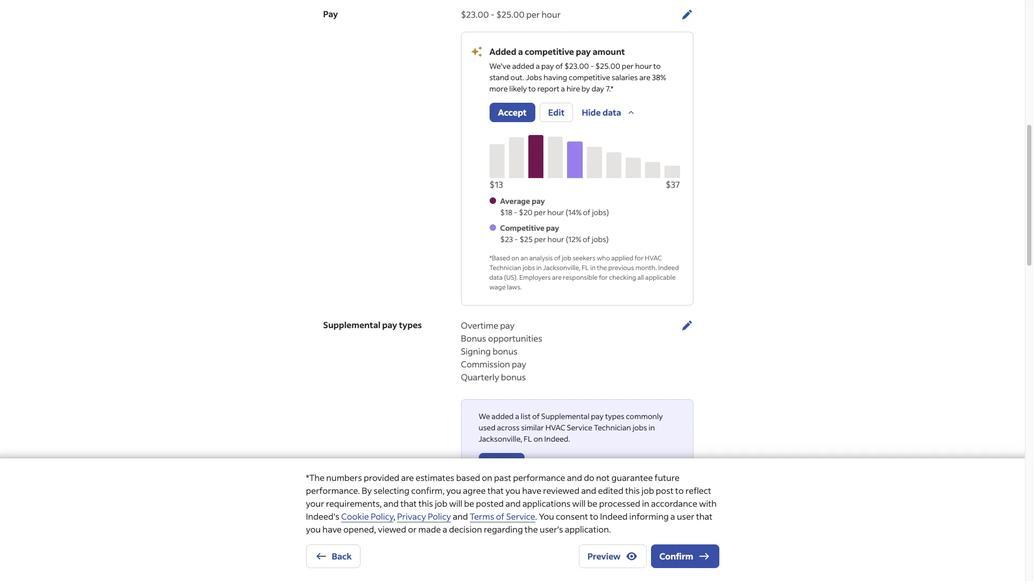 Task type: vqa. For each thing, say whether or not it's contained in the screenshot.
the orlandogary85@gmail.com
no



Task type: describe. For each thing, give the bounding box(es) containing it.
edit supplemental pay types element
[[452, 314, 702, 389]]

to inside *the numbers provided are estimates based on past performance and do not guarantee future performance. by selecting confirm, you agree that you have reviewed and edited this job post to reflect your requirements, and that this job will be posted and applications will be processed in accordance with indeed's
[[676, 485, 684, 496]]

jobs inside *based on an analysis of job seekers who applied for hvac technician jobs in jacksonville, fl in the previous month. indeed data (us). employers are responsible for checking all applicable wage laws.
[[523, 264, 535, 272]]

informing
[[630, 511, 669, 522]]

processed
[[599, 498, 641, 509]]

previous
[[609, 264, 634, 272]]

report
[[538, 83, 560, 94]]

0 horizontal spatial this
[[419, 498, 433, 509]]

1 will from the left
[[449, 498, 463, 509]]

0 horizontal spatial types
[[399, 319, 422, 331]]

job inside *based on an analysis of job seekers who applied for hvac technician jobs in jacksonville, fl in the previous month. indeed data (us). employers are responsible for checking all applicable wage laws.
[[562, 254, 572, 262]]

list
[[521, 411, 531, 421]]

applied
[[612, 254, 634, 262]]

have inside *the numbers provided are estimates based on past performance and do not guarantee future performance. by selecting confirm, you agree that you have reviewed and edited this job post to reflect your requirements, and that this job will be posted and applications will be processed in accordance with indeed's
[[522, 485, 542, 496]]

all
[[638, 273, 644, 282]]

you inside . you consent to indeed informing a user that you have opened, viewed or made a decision regarding the user's application.
[[306, 524, 321, 535]]

bonus
[[461, 333, 486, 344]]

having
[[544, 72, 567, 82]]

$23.00 - $25.00 per hour
[[461, 9, 561, 20]]

likely
[[510, 83, 527, 94]]

1 vertical spatial job
[[642, 485, 654, 496]]

numbers
[[326, 472, 362, 483]]

guarantee
[[612, 472, 653, 483]]

we've
[[490, 61, 511, 71]]

.
[[535, 511, 537, 522]]

and up decision
[[453, 511, 468, 522]]

hide
[[582, 107, 601, 118]]

1 vertical spatial for
[[599, 273, 608, 282]]

2 be from the left
[[588, 498, 598, 509]]

1 vertical spatial edit button
[[533, 453, 550, 473]]

confirm
[[660, 551, 694, 562]]

pay inside average pay $18 - $20 per hour (14% of jobs)
[[532, 196, 545, 206]]

regarding
[[484, 524, 523, 535]]

health insurance paid time off dental insurance 401(k)
[[461, 494, 528, 544]]

pay
[[323, 8, 338, 19]]

terms
[[470, 511, 494, 522]]

$37
[[666, 179, 680, 190]]

38%
[[652, 72, 666, 82]]

a left hire
[[561, 83, 565, 94]]

*the
[[306, 472, 325, 483]]

cookie
[[341, 511, 369, 522]]

we
[[479, 411, 490, 421]]

added inside 'added a competitive pay amount we've added a pay of $23.00 - $25.00 per hour to stand out. jobs having competitive salaries are 38% more likely to report a hire by day 7.*'
[[512, 61, 534, 71]]

consent
[[556, 511, 588, 522]]

jacksonville, inside *based on an analysis of job seekers who applied for hvac technician jobs in jacksonville, fl in the previous month. indeed data (us). employers are responsible for checking all applicable wage laws.
[[543, 264, 581, 272]]

1 horizontal spatial that
[[488, 485, 504, 496]]

user
[[677, 511, 695, 522]]

amount
[[593, 46, 625, 57]]

hvac inside we added a list of supplemental pay types commonly used across similar hvac service technician jobs in jacksonville, fl on indeed.
[[546, 423, 566, 433]]

service inside we added a list of supplemental pay types commonly used across similar hvac service technician jobs in jacksonville, fl on indeed.
[[567, 423, 593, 433]]

jacksonville, inside we added a list of supplemental pay types commonly used across similar hvac service technician jobs in jacksonville, fl on indeed.
[[479, 434, 522, 444]]

,
[[393, 511, 395, 522]]

technician inside *based on an analysis of job seekers who applied for hvac technician jobs in jacksonville, fl in the previous month. indeed data (us). employers are responsible for checking all applicable wage laws.
[[490, 264, 521, 272]]

checking
[[609, 273, 636, 282]]

do
[[584, 472, 595, 483]]

month.
[[636, 264, 657, 272]]

cookie policy , privacy policy and terms of service
[[341, 511, 535, 522]]

performance.
[[306, 485, 360, 496]]

application.
[[565, 524, 611, 535]]

and up terms of service link
[[506, 498, 521, 509]]

are inside *the numbers provided are estimates based on past performance and do not guarantee future performance. by selecting confirm, you agree that you have reviewed and edited this job post to reflect your requirements, and that this job will be posted and applications will be processed in accordance with indeed's
[[401, 472, 414, 483]]

edited
[[598, 485, 624, 496]]

$18
[[500, 207, 513, 217]]

0 vertical spatial competitive
[[525, 46, 574, 57]]

per inside average pay $18 - $20 per hour (14% of jobs)
[[534, 207, 546, 217]]

2 horizontal spatial you
[[506, 485, 521, 496]]

*the numbers provided are estimates based on past performance and do not guarantee future performance. by selecting confirm, you agree that you have reviewed and edited this job post to reflect your requirements, and that this job will be posted and applications will be processed in accordance with indeed's
[[306, 472, 717, 522]]

cookie policy link
[[341, 511, 393, 523]]

hire
[[567, 83, 580, 94]]

of inside 'added a competitive pay amount we've added a pay of $23.00 - $25.00 per hour to stand out. jobs having competitive salaries are 38% more likely to report a hire by day 7.*'
[[556, 61, 563, 71]]

you
[[539, 511, 554, 522]]

or
[[408, 524, 417, 535]]

we added a list of supplemental pay types commonly used across similar hvac service technician jobs in jacksonville, fl on indeed.
[[479, 411, 663, 444]]

applications
[[523, 498, 571, 509]]

*based on an analysis of job seekers who applied for hvac technician jobs in jacksonville, fl in the previous month. indeed data (us). employers are responsible for checking all applicable wage laws.
[[490, 254, 679, 291]]

a right 'added' in the left of the page
[[518, 46, 523, 57]]

edit benefits element
[[452, 488, 702, 581]]

signing
[[461, 346, 491, 357]]

$23.00 inside edit pay element
[[461, 9, 489, 20]]

responsible
[[563, 273, 598, 282]]

used
[[479, 423, 496, 433]]

privacy policy link
[[397, 511, 451, 523]]

in down the seekers
[[590, 264, 596, 272]]

hour inside edit pay element
[[542, 9, 561, 20]]

an
[[521, 254, 528, 262]]

decision
[[449, 524, 482, 535]]

a up jobs
[[536, 61, 540, 71]]

fl inside *based on an analysis of job seekers who applied for hvac technician jobs in jacksonville, fl in the previous month. indeed data (us). employers are responsible for checking all applicable wage laws.
[[582, 264, 589, 272]]

on inside we added a list of supplemental pay types commonly used across similar hvac service technician jobs in jacksonville, fl on indeed.
[[534, 434, 543, 444]]

stand
[[490, 72, 509, 82]]

hide data
[[582, 107, 621, 118]]

to up 38%
[[654, 61, 661, 71]]

1 be from the left
[[464, 498, 474, 509]]

1 insurance from the top
[[489, 494, 528, 505]]

and down the do
[[581, 485, 597, 496]]

a left user
[[671, 511, 675, 522]]

your
[[306, 498, 324, 509]]

competitive
[[500, 223, 545, 233]]

accept for the topmost edit button the accept button
[[498, 107, 527, 118]]

by
[[582, 83, 590, 94]]

0 vertical spatial bonus
[[493, 346, 518, 357]]

1 horizontal spatial this
[[625, 485, 640, 496]]

accept for the accept button associated with the bottom edit button
[[487, 457, 516, 468]]

that inside . you consent to indeed informing a user that you have opened, viewed or made a decision regarding the user's application.
[[696, 511, 713, 522]]

requirements,
[[326, 498, 382, 509]]

and down selecting
[[384, 498, 399, 509]]

made
[[419, 524, 441, 535]]

edit pay element
[[452, 3, 702, 27]]

are inside 'added a competitive pay amount we've added a pay of $23.00 - $25.00 per hour to stand out. jobs having competitive salaries are 38% more likely to report a hire by day 7.*'
[[640, 72, 651, 82]]

technician inside we added a list of supplemental pay types commonly used across similar hvac service technician jobs in jacksonville, fl on indeed.
[[594, 423, 631, 433]]

added
[[490, 46, 517, 57]]

with
[[699, 498, 717, 509]]

$23
[[500, 234, 513, 244]]

per inside 'added a competitive pay amount we've added a pay of $23.00 - $25.00 per hour to stand out. jobs having competitive salaries are 38% more likely to report a hire by day 7.*'
[[622, 61, 634, 71]]

supplemental inside we added a list of supplemental pay types commonly used across similar hvac service technician jobs in jacksonville, fl on indeed.
[[541, 411, 590, 421]]

overtime pay bonus opportunities signing bonus commission pay quarterly bonus
[[461, 320, 543, 383]]

reflect
[[686, 485, 712, 496]]

across
[[497, 423, 520, 433]]

user's
[[540, 524, 563, 535]]

posted
[[476, 498, 504, 509]]

confirm button
[[651, 545, 719, 568]]

hour inside competitive pay $23 - $25 per hour (12% of jobs)
[[548, 234, 565, 244]]

preview
[[588, 551, 621, 562]]

- inside average pay $18 - $20 per hour (14% of jobs)
[[514, 207, 518, 217]]

accept button for the topmost edit button
[[490, 103, 535, 122]]

salaries
[[612, 72, 638, 82]]

edit supplemental pay types image
[[681, 319, 694, 332]]



Task type: locate. For each thing, give the bounding box(es) containing it.
of inside average pay $18 - $20 per hour (14% of jobs)
[[583, 207, 591, 217]]

provided
[[364, 472, 400, 483]]

data inside *based on an analysis of job seekers who applied for hvac technician jobs in jacksonville, fl in the previous month. indeed data (us). employers are responsible for checking all applicable wage laws.
[[490, 273, 503, 282]]

1 vertical spatial service
[[506, 511, 535, 522]]

- right "$18"
[[514, 207, 518, 217]]

jobs inside we added a list of supplemental pay types commonly used across similar hvac service technician jobs in jacksonville, fl on indeed.
[[633, 423, 647, 433]]

post
[[656, 485, 674, 496]]

1 vertical spatial have
[[323, 524, 342, 535]]

pay inside we added a list of supplemental pay types commonly used across similar hvac service technician jobs in jacksonville, fl on indeed.
[[591, 411, 604, 421]]

added inside we added a list of supplemental pay types commonly used across similar hvac service technician jobs in jacksonville, fl on indeed.
[[492, 411, 514, 421]]

edit down 'report'
[[548, 107, 565, 118]]

edit button down 'report'
[[540, 103, 573, 122]]

policy
[[371, 511, 393, 522], [428, 511, 451, 522]]

edit benefits image
[[681, 493, 694, 506]]

0 horizontal spatial have
[[323, 524, 342, 535]]

of inside we added a list of supplemental pay types commonly used across similar hvac service technician jobs in jacksonville, fl on indeed.
[[532, 411, 540, 421]]

analysis
[[530, 254, 553, 262]]

competitive up having
[[525, 46, 574, 57]]

selecting
[[374, 485, 410, 496]]

in up "informing"
[[642, 498, 650, 509]]

the inside . you consent to indeed informing a user that you have opened, viewed or made a decision regarding the user's application.
[[525, 524, 538, 535]]

that up the posted
[[488, 485, 504, 496]]

1 horizontal spatial are
[[552, 273, 562, 282]]

insurance up off
[[489, 494, 528, 505]]

2 horizontal spatial that
[[696, 511, 713, 522]]

0 horizontal spatial the
[[525, 524, 538, 535]]

this down confirm,
[[419, 498, 433, 509]]

accept
[[498, 107, 527, 118], [487, 457, 516, 468]]

hvac up month. on the right
[[645, 254, 662, 262]]

1 horizontal spatial jacksonville,
[[543, 264, 581, 272]]

1 horizontal spatial supplemental
[[541, 411, 590, 421]]

0 horizontal spatial technician
[[490, 264, 521, 272]]

time
[[480, 507, 498, 518]]

2 insurance from the top
[[489, 519, 528, 531]]

accept button down across
[[479, 453, 525, 473]]

and left the do
[[567, 472, 582, 483]]

0 vertical spatial technician
[[490, 264, 521, 272]]

edit
[[548, 107, 565, 118], [533, 457, 550, 468]]

in down analysis
[[537, 264, 542, 272]]

1 horizontal spatial policy
[[428, 511, 451, 522]]

have
[[522, 485, 542, 496], [323, 524, 342, 535]]

2 policy from the left
[[428, 511, 451, 522]]

1 horizontal spatial $23.00
[[565, 61, 589, 71]]

0 horizontal spatial fl
[[524, 434, 532, 444]]

types
[[399, 319, 422, 331], [605, 411, 625, 421]]

hvac inside *based on an analysis of job seekers who applied for hvac technician jobs in jacksonville, fl in the previous month. indeed data (us). employers are responsible for checking all applicable wage laws.
[[645, 254, 662, 262]]

0 horizontal spatial be
[[464, 498, 474, 509]]

the down .
[[525, 524, 538, 535]]

that up privacy
[[401, 498, 417, 509]]

1 vertical spatial hvac
[[546, 423, 566, 433]]

1 vertical spatial that
[[401, 498, 417, 509]]

a inside we added a list of supplemental pay types commonly used across similar hvac service technician jobs in jacksonville, fl on indeed.
[[515, 411, 519, 421]]

0 vertical spatial jobs)
[[592, 207, 609, 217]]

accept up past on the left bottom
[[487, 457, 516, 468]]

1 vertical spatial $25.00
[[596, 61, 621, 71]]

be up 'consent'
[[588, 498, 598, 509]]

job up cookie policy , privacy policy and terms of service
[[435, 498, 448, 509]]

1 vertical spatial supplemental
[[541, 411, 590, 421]]

job left post
[[642, 485, 654, 496]]

1 vertical spatial types
[[605, 411, 625, 421]]

0 vertical spatial data
[[603, 107, 621, 118]]

health
[[461, 494, 487, 505]]

commonly
[[626, 411, 663, 421]]

supplemental
[[323, 319, 381, 331], [541, 411, 590, 421]]

0 horizontal spatial on
[[482, 472, 493, 483]]

0 vertical spatial insurance
[[489, 494, 528, 505]]

edit for the topmost edit button
[[548, 107, 565, 118]]

confirm,
[[411, 485, 445, 496]]

this
[[625, 485, 640, 496], [419, 498, 433, 509]]

jobs) right (14%
[[592, 207, 609, 217]]

jobs) for competitive pay $23 - $25 per hour (12% of jobs)
[[592, 234, 609, 244]]

0 vertical spatial types
[[399, 319, 422, 331]]

0 horizontal spatial you
[[306, 524, 321, 535]]

1 vertical spatial jobs)
[[592, 234, 609, 244]]

1 vertical spatial competitive
[[569, 72, 610, 82]]

in down commonly
[[649, 423, 655, 433]]

on inside *based on an analysis of job seekers who applied for hvac technician jobs in jacksonville, fl in the previous month. indeed data (us). employers are responsible for checking all applicable wage laws.
[[512, 254, 520, 262]]

2 will from the left
[[573, 498, 586, 509]]

bonus down the commission
[[501, 371, 526, 383]]

by
[[362, 485, 372, 496]]

1 horizontal spatial fl
[[582, 264, 589, 272]]

0 vertical spatial fl
[[582, 264, 589, 272]]

0 horizontal spatial job
[[435, 498, 448, 509]]

0 vertical spatial hvac
[[645, 254, 662, 262]]

0 vertical spatial are
[[640, 72, 651, 82]]

on inside *the numbers provided are estimates based on past performance and do not guarantee future performance. by selecting confirm, you agree that you have reviewed and edited this job post to reflect your requirements, and that this job will be posted and applications will be processed in accordance with indeed's
[[482, 472, 493, 483]]

hour inside average pay $18 - $20 per hour (14% of jobs)
[[548, 207, 564, 217]]

pay
[[576, 46, 591, 57], [542, 61, 554, 71], [532, 196, 545, 206], [546, 223, 559, 233], [382, 319, 397, 331], [500, 320, 515, 331], [512, 359, 527, 370], [591, 411, 604, 421]]

will up 'consent'
[[573, 498, 586, 509]]

- inside 'added a competitive pay amount we've added a pay of $23.00 - $25.00 per hour to stand out. jobs having competitive salaries are 38% more likely to report a hire by day 7.*'
[[591, 61, 594, 71]]

will
[[449, 498, 463, 509], [573, 498, 586, 509]]

indeed's
[[306, 511, 340, 522]]

be
[[464, 498, 474, 509], [588, 498, 598, 509]]

a down cookie policy , privacy policy and terms of service
[[443, 524, 447, 535]]

- right $23
[[515, 234, 518, 244]]

added up across
[[492, 411, 514, 421]]

jacksonville, down across
[[479, 434, 522, 444]]

on
[[512, 254, 520, 262], [534, 434, 543, 444], [482, 472, 493, 483]]

1 vertical spatial added
[[492, 411, 514, 421]]

who
[[597, 254, 610, 262]]

supplemental pay types
[[323, 319, 422, 331]]

fl down similar
[[524, 434, 532, 444]]

service
[[567, 423, 593, 433], [506, 511, 535, 522]]

accept button down likely
[[490, 103, 535, 122]]

in inside *the numbers provided are estimates based on past performance and do not guarantee future performance. by selecting confirm, you agree that you have reviewed and edited this job post to reflect your requirements, and that this job will be posted and applications will be processed in accordance with indeed's
[[642, 498, 650, 509]]

have inside . you consent to indeed informing a user that you have opened, viewed or made a decision regarding the user's application.
[[323, 524, 342, 535]]

indeed down 'processed'
[[600, 511, 628, 522]]

estimates
[[416, 472, 455, 483]]

1 horizontal spatial types
[[605, 411, 625, 421]]

to inside . you consent to indeed informing a user that you have opened, viewed or made a decision regarding the user's application.
[[590, 511, 599, 522]]

on left 'an'
[[512, 254, 520, 262]]

0 vertical spatial the
[[597, 264, 607, 272]]

job left the seekers
[[562, 254, 572, 262]]

0 vertical spatial that
[[488, 485, 504, 496]]

1 horizontal spatial you
[[446, 485, 461, 496]]

(12%
[[566, 234, 581, 244]]

be down agree
[[464, 498, 474, 509]]

jobs) inside average pay $18 - $20 per hour (14% of jobs)
[[592, 207, 609, 217]]

added up out.
[[512, 61, 534, 71]]

average
[[500, 196, 530, 206]]

0 vertical spatial edit button
[[540, 103, 573, 122]]

for up month. on the right
[[635, 254, 644, 262]]

privacy
[[397, 511, 426, 522]]

preview button
[[579, 545, 647, 568]]

0 horizontal spatial $23.00
[[461, 9, 489, 20]]

1 vertical spatial fl
[[524, 434, 532, 444]]

0 horizontal spatial service
[[506, 511, 535, 522]]

that down with
[[696, 511, 713, 522]]

1 vertical spatial jacksonville,
[[479, 434, 522, 444]]

indeed inside . you consent to indeed informing a user that you have opened, viewed or made a decision regarding the user's application.
[[600, 511, 628, 522]]

0 horizontal spatial policy
[[371, 511, 393, 522]]

1 horizontal spatial technician
[[594, 423, 631, 433]]

hide data button
[[582, 103, 637, 122]]

edit button down indeed.
[[533, 453, 550, 473]]

0 horizontal spatial for
[[599, 273, 608, 282]]

agree
[[463, 485, 486, 496]]

and
[[567, 472, 582, 483], [581, 485, 597, 496], [384, 498, 399, 509], [506, 498, 521, 509], [453, 511, 468, 522]]

bonus down opportunities
[[493, 346, 518, 357]]

1 vertical spatial on
[[534, 434, 543, 444]]

wage
[[490, 283, 506, 291]]

have down 'indeed's'
[[323, 524, 342, 535]]

technician down *based
[[490, 264, 521, 272]]

0 vertical spatial job
[[562, 254, 572, 262]]

accept button for the bottom edit button
[[479, 453, 525, 473]]

2 horizontal spatial job
[[642, 485, 654, 496]]

- up 'added' in the left of the page
[[491, 9, 495, 20]]

0 horizontal spatial that
[[401, 498, 417, 509]]

you
[[446, 485, 461, 496], [506, 485, 521, 496], [306, 524, 321, 535]]

the down who
[[597, 264, 607, 272]]

this down the guarantee
[[625, 485, 640, 496]]

edit pay image
[[681, 8, 694, 21]]

policy up made
[[428, 511, 451, 522]]

based
[[456, 472, 480, 483]]

edit for the bottom edit button
[[533, 457, 550, 468]]

1 vertical spatial jobs
[[633, 423, 647, 433]]

data
[[603, 107, 621, 118], [490, 273, 503, 282]]

- down amount
[[591, 61, 594, 71]]

2 vertical spatial that
[[696, 511, 713, 522]]

1 horizontal spatial on
[[512, 254, 520, 262]]

$25.00 up 'added' in the left of the page
[[496, 9, 525, 20]]

paid
[[461, 507, 478, 518]]

benefits
[[323, 493, 358, 504]]

added a competitive pay amount we've added a pay of $23.00 - $25.00 per hour to stand out. jobs having competitive salaries are 38% more likely to report a hire by day 7.*
[[490, 46, 666, 94]]

fl down the seekers
[[582, 264, 589, 272]]

(14%
[[566, 207, 582, 217]]

1 vertical spatial are
[[552, 273, 562, 282]]

1 vertical spatial bonus
[[501, 371, 526, 383]]

in inside we added a list of supplemental pay types commonly used across similar hvac service technician jobs in jacksonville, fl on indeed.
[[649, 423, 655, 433]]

for left checking
[[599, 273, 608, 282]]

in
[[537, 264, 542, 272], [590, 264, 596, 272], [649, 423, 655, 433], [642, 498, 650, 509]]

data up wage
[[490, 273, 503, 282]]

1 vertical spatial accept
[[487, 457, 516, 468]]

1 vertical spatial this
[[419, 498, 433, 509]]

hvac up indeed.
[[546, 423, 566, 433]]

0 vertical spatial on
[[512, 254, 520, 262]]

0 horizontal spatial jobs
[[523, 264, 535, 272]]

competitive up the by
[[569, 72, 610, 82]]

0 horizontal spatial data
[[490, 273, 503, 282]]

seekers
[[573, 254, 596, 262]]

fl
[[582, 264, 589, 272], [524, 434, 532, 444]]

competitive pay $23 - $25 per hour (12% of jobs)
[[500, 223, 609, 244]]

0 vertical spatial edit
[[548, 107, 565, 118]]

1 vertical spatial indeed
[[600, 511, 628, 522]]

0 vertical spatial indeed
[[659, 264, 679, 272]]

*based
[[490, 254, 510, 262]]

(us).
[[504, 273, 518, 282]]

1 vertical spatial $23.00
[[565, 61, 589, 71]]

on down similar
[[534, 434, 543, 444]]

dental
[[461, 519, 487, 531]]

$25.00 inside edit pay element
[[496, 9, 525, 20]]

$25.00
[[496, 9, 525, 20], [596, 61, 621, 71]]

2 vertical spatial are
[[401, 472, 414, 483]]

1 vertical spatial edit
[[533, 457, 550, 468]]

0 vertical spatial accept
[[498, 107, 527, 118]]

terms of service link
[[470, 511, 535, 523]]

data right hide
[[603, 107, 621, 118]]

you down 'indeed's'
[[306, 524, 321, 535]]

1 horizontal spatial will
[[573, 498, 586, 509]]

policy up viewed
[[371, 511, 393, 522]]

jobs down commonly
[[633, 423, 647, 433]]

edit inside edit button
[[548, 107, 565, 118]]

. you consent to indeed informing a user that you have opened, viewed or made a decision regarding the user's application.
[[306, 511, 713, 535]]

you down based
[[446, 485, 461, 496]]

1 horizontal spatial indeed
[[659, 264, 679, 272]]

opened,
[[344, 524, 376, 535]]

indeed inside *based on an analysis of job seekers who applied for hvac technician jobs in jacksonville, fl in the previous month. indeed data (us). employers are responsible for checking all applicable wage laws.
[[659, 264, 679, 272]]

competitive
[[525, 46, 574, 57], [569, 72, 610, 82]]

to down jobs
[[529, 83, 536, 94]]

0 horizontal spatial supplemental
[[323, 319, 381, 331]]

the
[[597, 264, 607, 272], [525, 524, 538, 535]]

of inside competitive pay $23 - $25 per hour (12% of jobs)
[[583, 234, 590, 244]]

indeed up applicable at right
[[659, 264, 679, 272]]

1 vertical spatial the
[[525, 524, 538, 535]]

1 horizontal spatial $25.00
[[596, 61, 621, 71]]

data inside button
[[603, 107, 621, 118]]

will up cookie policy , privacy policy and terms of service
[[449, 498, 463, 509]]

0 horizontal spatial are
[[401, 472, 414, 483]]

2 horizontal spatial on
[[534, 434, 543, 444]]

pay inside competitive pay $23 - $25 per hour (12% of jobs)
[[546, 223, 559, 233]]

1 horizontal spatial be
[[588, 498, 598, 509]]

1 horizontal spatial data
[[603, 107, 621, 118]]

$25.00 inside 'added a competitive pay amount we've added a pay of $23.00 - $25.00 per hour to stand out. jobs having competitive salaries are 38% more likely to report a hire by day 7.*'
[[596, 61, 621, 71]]

are up selecting
[[401, 472, 414, 483]]

average pay $18 - $20 per hour (14% of jobs)
[[500, 196, 609, 217]]

- inside competitive pay $23 - $25 per hour (12% of jobs)
[[515, 234, 518, 244]]

accept down likely
[[498, 107, 527, 118]]

per inside competitive pay $23 - $25 per hour (12% of jobs)
[[534, 234, 546, 244]]

jacksonville, up "responsible"
[[543, 264, 581, 272]]

1 horizontal spatial jobs
[[633, 423, 647, 433]]

0 horizontal spatial will
[[449, 498, 463, 509]]

insurance down off
[[489, 519, 528, 531]]

opportunities
[[488, 333, 543, 344]]

1 vertical spatial accept button
[[479, 453, 525, 473]]

employers
[[520, 273, 551, 282]]

similar
[[521, 423, 544, 433]]

to up accordance on the bottom right
[[676, 485, 684, 496]]

per
[[527, 9, 540, 20], [622, 61, 634, 71], [534, 207, 546, 217], [534, 234, 546, 244]]

that
[[488, 485, 504, 496], [401, 498, 417, 509], [696, 511, 713, 522]]

0 horizontal spatial jacksonville,
[[479, 434, 522, 444]]

2 horizontal spatial are
[[640, 72, 651, 82]]

technician down commonly
[[594, 423, 631, 433]]

jobs) inside competitive pay $23 - $25 per hour (12% of jobs)
[[592, 234, 609, 244]]

- inside edit pay element
[[491, 9, 495, 20]]

1 horizontal spatial service
[[567, 423, 593, 433]]

1 policy from the left
[[371, 511, 393, 522]]

edit up performance
[[533, 457, 550, 468]]

1 horizontal spatial job
[[562, 254, 572, 262]]

reviewed
[[543, 485, 580, 496]]

fl inside we added a list of supplemental pay types commonly used across similar hvac service technician jobs in jacksonville, fl on indeed.
[[524, 434, 532, 444]]

are
[[640, 72, 651, 82], [552, 273, 562, 282], [401, 472, 414, 483]]

a left "list"
[[515, 411, 519, 421]]

the inside *based on an analysis of job seekers who applied for hvac technician jobs in jacksonville, fl in the previous month. indeed data (us). employers are responsible for checking all applicable wage laws.
[[597, 264, 607, 272]]

1 horizontal spatial for
[[635, 254, 644, 262]]

on left past on the left bottom
[[482, 472, 493, 483]]

to up application.
[[590, 511, 599, 522]]

per inside edit pay element
[[527, 9, 540, 20]]

jobs) for average pay $18 - $20 per hour (14% of jobs)
[[592, 207, 609, 217]]

$25.00 down amount
[[596, 61, 621, 71]]

jobs
[[526, 72, 542, 82]]

you down past on the left bottom
[[506, 485, 521, 496]]

jobs down 'an'
[[523, 264, 535, 272]]

2 vertical spatial on
[[482, 472, 493, 483]]

are left 38%
[[640, 72, 651, 82]]

1 vertical spatial technician
[[594, 423, 631, 433]]

overtime
[[461, 320, 499, 331]]

0 horizontal spatial indeed
[[600, 511, 628, 522]]

1 vertical spatial insurance
[[489, 519, 528, 531]]

0 vertical spatial $23.00
[[461, 9, 489, 20]]

of inside *based on an analysis of job seekers who applied for hvac technician jobs in jacksonville, fl in the previous month. indeed data (us). employers are responsible for checking all applicable wage laws.
[[554, 254, 561, 262]]

0 vertical spatial supplemental
[[323, 319, 381, 331]]

are inside *based on an analysis of job seekers who applied for hvac technician jobs in jacksonville, fl in the previous month. indeed data (us). employers are responsible for checking all applicable wage laws.
[[552, 273, 562, 282]]

not
[[596, 472, 610, 483]]

viewed
[[378, 524, 406, 535]]

types inside we added a list of supplemental pay types commonly used across similar hvac service technician jobs in jacksonville, fl on indeed.
[[605, 411, 625, 421]]

1 vertical spatial data
[[490, 273, 503, 282]]

$23.00 inside 'added a competitive pay amount we've added a pay of $23.00 - $25.00 per hour to stand out. jobs having competitive salaries are 38% more likely to report a hire by day 7.*'
[[565, 61, 589, 71]]

0 vertical spatial this
[[625, 485, 640, 496]]

0 horizontal spatial $25.00
[[496, 9, 525, 20]]

have down performance
[[522, 485, 542, 496]]

day
[[592, 83, 604, 94]]

0 vertical spatial accept button
[[490, 103, 535, 122]]

jobs) up who
[[592, 234, 609, 244]]

are right employers
[[552, 273, 562, 282]]

hour inside 'added a competitive pay amount we've added a pay of $23.00 - $25.00 per hour to stand out. jobs having competitive salaries are 38% more likely to report a hire by day 7.*'
[[635, 61, 652, 71]]

accept button
[[490, 103, 535, 122], [479, 453, 525, 473]]



